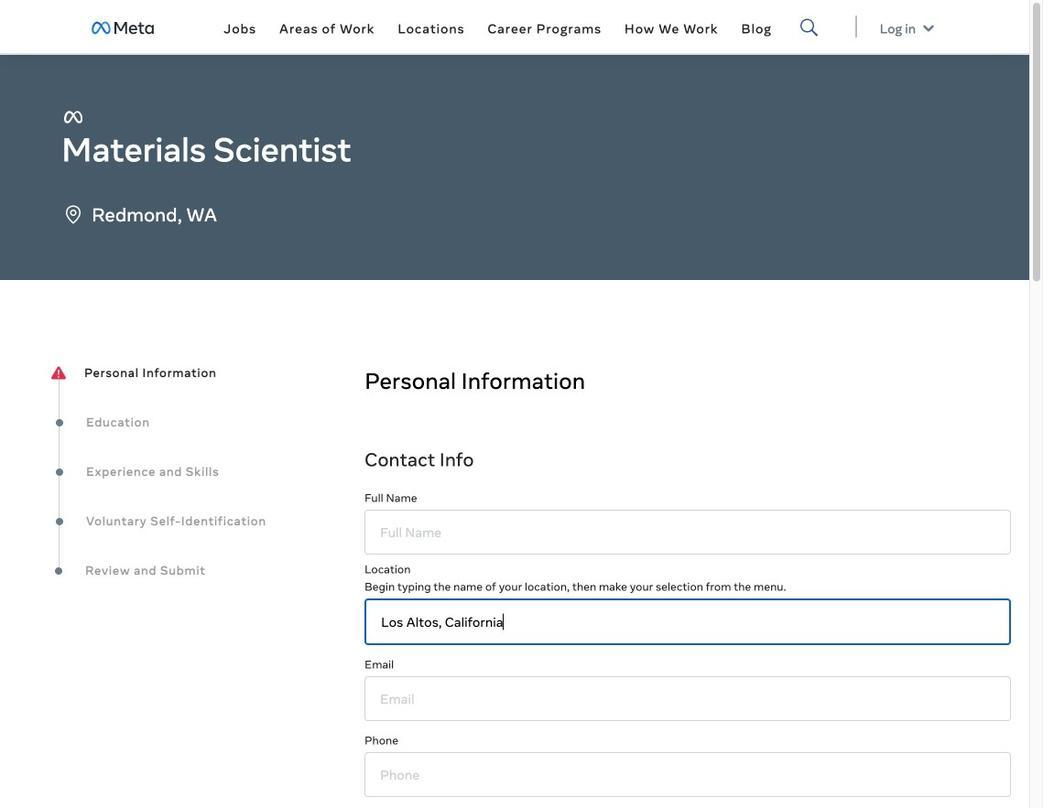 Task type: vqa. For each thing, say whether or not it's contained in the screenshot.
URL (LinkedIn, Github, Portfolio) text box
no



Task type: locate. For each thing, give the bounding box(es) containing it.
meta black icon image
[[64, 108, 82, 126]]



Task type: describe. For each thing, give the bounding box(es) containing it.
Email text field
[[365, 677, 1011, 722]]

desktop nav logo image
[[92, 22, 154, 35]]

Phone text field
[[365, 753, 1011, 798]]

Full Name text field
[[365, 510, 1011, 555]]

Location text field
[[365, 599, 1011, 646]]



